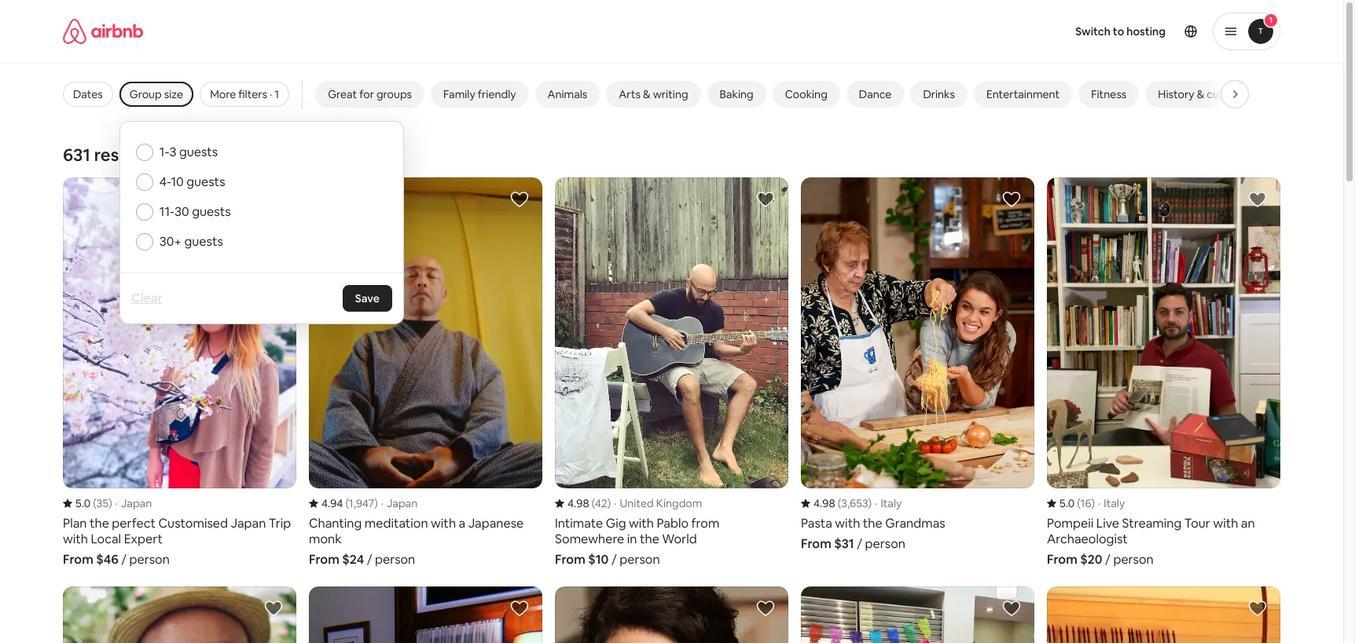 Task type: locate. For each thing, give the bounding box(es) containing it.
2 japan from the left
[[387, 497, 418, 511]]

2 ) from the left
[[374, 497, 378, 511]]

1 horizontal spatial 1
[[1270, 15, 1273, 25]]

person right $20
[[1114, 552, 1154, 568]]

from for from $20 / person
[[1047, 552, 1078, 568]]

5.0 ( 35 )
[[75, 497, 112, 511]]

1 vertical spatial 1
[[275, 87, 279, 101]]

) up $20
[[1092, 497, 1095, 511]]

) for from $24
[[374, 497, 378, 511]]

/ right $46
[[121, 552, 127, 568]]

japan for from $24 / person
[[387, 497, 418, 511]]

/ inside 'plan the perfect customised japan trip with local expert' group
[[121, 552, 127, 568]]

from left $24
[[309, 552, 340, 568]]

· inside pasta with the grandmas group
[[875, 497, 878, 511]]

japan
[[121, 497, 152, 511], [387, 497, 418, 511]]

from inside pasta with the grandmas group
[[801, 536, 832, 553]]

guests
[[179, 144, 218, 160], [186, 174, 225, 190], [192, 204, 231, 220], [184, 234, 223, 250]]

1
[[1270, 15, 1273, 25], [275, 87, 279, 101]]

· for from $10 / person
[[614, 497, 617, 511]]

) inside intimate gig with pablo from somewhere in the world "group"
[[608, 497, 611, 511]]

· japan for from $46
[[115, 497, 152, 511]]

· italy right 16
[[1099, 497, 1125, 511]]

) left united
[[608, 497, 611, 511]]

) up $46
[[109, 497, 112, 511]]

save this experience image inside pasta with the grandmas group
[[1003, 190, 1021, 209]]

history & culture
[[1158, 87, 1243, 101]]

from for from $24 / person
[[309, 552, 340, 568]]

4.94 ( 1,947 )
[[322, 497, 378, 511]]

/ inside 'chanting meditation with a japanese monk' group
[[367, 552, 372, 568]]

· japan right 1,947
[[381, 497, 418, 511]]

( inside 'plan the perfect customised japan trip with local expert' group
[[93, 497, 96, 511]]

1 horizontal spatial &
[[1197, 87, 1205, 101]]

42
[[595, 497, 608, 511]]

1 horizontal spatial · japan
[[381, 497, 418, 511]]

· inside 'plan the perfect customised japan trip with local expert' group
[[115, 497, 118, 511]]

italy for from $31
[[881, 497, 902, 511]]

from
[[801, 536, 832, 553], [63, 552, 93, 568], [309, 552, 340, 568], [555, 552, 586, 568], [1047, 552, 1078, 568]]

1 & from the left
[[643, 87, 651, 101]]

guests for 11-30 guests
[[192, 204, 231, 220]]

0 horizontal spatial 1
[[275, 87, 279, 101]]

5.0 for $20
[[1060, 497, 1075, 511]]

save this experience image
[[510, 190, 529, 209], [1003, 190, 1021, 209], [264, 600, 283, 619], [510, 600, 529, 619], [1249, 600, 1267, 619]]

·
[[270, 87, 272, 101], [115, 497, 118, 511], [381, 497, 384, 511], [614, 497, 617, 511], [875, 497, 878, 511], [1099, 497, 1101, 511]]

1 ( from the left
[[93, 497, 96, 511]]

filters right your
[[271, 144, 318, 166]]

from inside pompeii live streaming tour with an archaeologist group
[[1047, 552, 1078, 568]]

( left united
[[592, 497, 595, 511]]

save
[[355, 292, 380, 306]]

11-30 guests radio
[[136, 204, 153, 221]]

rating 5.0 out of 5; 16 reviews image
[[1047, 497, 1095, 511]]

from left $31
[[801, 536, 832, 553]]

guests right 30 at the left top of page
[[192, 204, 231, 220]]

/ for from $20
[[1106, 552, 1111, 568]]

2 5.0 from the left
[[1060, 497, 1075, 511]]

4 ( from the left
[[838, 497, 841, 511]]

· right 35
[[115, 497, 118, 511]]

1 horizontal spatial 4.98
[[814, 497, 836, 511]]

· inside pompeii live streaming tour with an archaeologist group
[[1099, 497, 1101, 511]]

switch to hosting link
[[1066, 15, 1175, 48]]

) inside pompeii live streaming tour with an archaeologist group
[[1092, 497, 1095, 511]]

( up $20
[[1077, 497, 1081, 511]]

) up from $31 / person
[[869, 497, 872, 511]]

for
[[359, 87, 374, 101]]

& left culture at the right
[[1197, 87, 1205, 101]]

1 horizontal spatial japan
[[387, 497, 418, 511]]

( inside pompeii live streaming tour with an archaeologist group
[[1077, 497, 1081, 511]]

4.94
[[322, 497, 343, 511]]

0 vertical spatial filters
[[238, 87, 267, 101]]

japan right 35
[[121, 497, 152, 511]]

) for from $20
[[1092, 497, 1095, 511]]

from left $20
[[1047, 552, 1078, 568]]

1 inside dropdown button
[[1270, 15, 1273, 25]]

1 horizontal spatial · italy
[[1099, 497, 1125, 511]]

italy
[[881, 497, 902, 511], [1104, 497, 1125, 511]]

) inside pasta with the grandmas group
[[869, 497, 872, 511]]

4.98 left 42
[[568, 497, 589, 511]]

from $10 / person
[[555, 552, 660, 568]]

& inside 'button'
[[1197, 87, 1205, 101]]

· right 1,947
[[381, 497, 384, 511]]

)
[[109, 497, 112, 511], [374, 497, 378, 511], [608, 497, 611, 511], [869, 497, 872, 511], [1092, 497, 1095, 511]]

/ for from $31
[[857, 536, 863, 553]]

5.0 inside 'plan the perfect customised japan trip with local expert' group
[[75, 497, 91, 511]]

( up $31
[[838, 497, 841, 511]]

0 horizontal spatial &
[[643, 87, 651, 101]]

writing
[[653, 87, 688, 101]]

guests right 3
[[179, 144, 218, 160]]

· japan inside 'chanting meditation with a japanese monk' group
[[381, 497, 418, 511]]

italy inside pasta with the grandmas group
[[881, 497, 902, 511]]

0 horizontal spatial 5.0
[[75, 497, 91, 511]]

/ right $31
[[857, 536, 863, 553]]

) right the "4.94"
[[374, 497, 378, 511]]

5.0 left 16
[[1060, 497, 1075, 511]]

( inside pasta with the grandmas group
[[838, 497, 841, 511]]

3,653
[[841, 497, 869, 511]]

· japan
[[115, 497, 152, 511], [381, 497, 418, 511]]

· italy inside pasta with the grandmas group
[[875, 497, 902, 511]]

/ inside intimate gig with pablo from somewhere in the world "group"
[[612, 552, 617, 568]]

person for from $20 / person
[[1114, 552, 1154, 568]]

2 & from the left
[[1197, 87, 1205, 101]]

drinks button
[[911, 81, 968, 108]]

4.98
[[568, 497, 589, 511], [814, 497, 836, 511]]

1 vertical spatial filters
[[271, 144, 318, 166]]

baking button
[[707, 81, 766, 108]]

0 horizontal spatial italy
[[881, 497, 902, 511]]

person inside intimate gig with pablo from somewhere in the world "group"
[[620, 552, 660, 568]]

30
[[175, 204, 189, 220]]

person right $31
[[865, 536, 906, 553]]

$10
[[588, 552, 609, 568]]

2 ( from the left
[[346, 497, 349, 511]]

groups
[[377, 87, 412, 101]]

( up $46
[[93, 497, 96, 511]]

person
[[865, 536, 906, 553], [129, 552, 170, 568], [375, 552, 415, 568], [620, 552, 660, 568], [1114, 552, 1154, 568]]

· italy
[[875, 497, 902, 511], [1099, 497, 1125, 511]]

person inside 'chanting meditation with a japanese monk' group
[[375, 552, 415, 568]]

1-3 guests radio
[[136, 144, 153, 161]]

4.98 inside intimate gig with pablo from somewhere in the world "group"
[[568, 497, 589, 511]]

4.98 inside pasta with the grandmas group
[[814, 497, 836, 511]]

2 italy from the left
[[1104, 497, 1125, 511]]

4.98 for $31
[[814, 497, 836, 511]]

arts & writing element
[[619, 87, 688, 101]]

1 · japan from the left
[[115, 497, 152, 511]]

· for from $31 / person
[[875, 497, 878, 511]]

drinks element
[[923, 87, 955, 101]]

guests right the 10
[[186, 174, 225, 190]]

0 horizontal spatial 4.98
[[568, 497, 589, 511]]

5.0 left 35
[[75, 497, 91, 511]]

1 italy from the left
[[881, 497, 902, 511]]

1 horizontal spatial 5.0
[[1060, 497, 1075, 511]]

filters
[[238, 87, 267, 101], [271, 144, 318, 166]]

filters right more
[[238, 87, 267, 101]]

( inside 'chanting meditation with a japanese monk' group
[[346, 497, 349, 511]]

& right arts
[[643, 87, 651, 101]]

from for from $31 / person
[[801, 536, 832, 553]]

1 horizontal spatial filters
[[271, 144, 318, 166]]

3
[[169, 144, 176, 160]]

/ for from $10
[[612, 552, 617, 568]]

· italy inside pompeii live streaming tour with an archaeologist group
[[1099, 497, 1125, 511]]

dance
[[859, 87, 892, 101]]

( for $20
[[1077, 497, 1081, 511]]

· japan for from $24
[[381, 497, 418, 511]]

· right 42
[[614, 497, 617, 511]]

631 results based on your filters
[[63, 144, 318, 166]]

& inside button
[[643, 87, 651, 101]]

5.0
[[75, 497, 91, 511], [1060, 497, 1075, 511]]

4 ) from the left
[[869, 497, 872, 511]]

group
[[130, 87, 162, 101]]

entertainment button
[[974, 81, 1073, 108]]

person right $46
[[129, 552, 170, 568]]

1 ) from the left
[[109, 497, 112, 511]]

2 · italy from the left
[[1099, 497, 1125, 511]]

rating 4.98 out of 5; 42 reviews image
[[555, 497, 611, 511]]

baking element
[[720, 87, 754, 101]]

from inside 'plan the perfect customised japan trip with local expert' group
[[63, 552, 93, 568]]

16
[[1081, 497, 1092, 511]]

baking
[[720, 87, 754, 101]]

more filters · 1
[[210, 87, 279, 101]]

4.98 for $10
[[568, 497, 589, 511]]

1 · italy from the left
[[875, 497, 902, 511]]

· italy for from $31
[[875, 497, 902, 511]]

italy right 3,653
[[881, 497, 902, 511]]

· right 3,653
[[875, 497, 878, 511]]

· japan right 35
[[115, 497, 152, 511]]

5 ( from the left
[[1077, 497, 1081, 511]]

group size
[[130, 87, 183, 101]]

4.98 left 3,653
[[814, 497, 836, 511]]

from left $10
[[555, 552, 586, 568]]

3 ) from the left
[[608, 497, 611, 511]]

5.0 inside pompeii live streaming tour with an archaeologist group
[[1060, 497, 1075, 511]]

· for from $46 / person
[[115, 497, 118, 511]]

1 5.0 from the left
[[75, 497, 91, 511]]

person inside pompeii live streaming tour with an archaeologist group
[[1114, 552, 1154, 568]]

5 ) from the left
[[1092, 497, 1095, 511]]

dance button
[[847, 81, 905, 108]]

great for groups element
[[328, 87, 412, 101]]

10
[[171, 174, 184, 190]]

· inside intimate gig with pablo from somewhere in the world "group"
[[614, 497, 617, 511]]

2 4.98 from the left
[[814, 497, 836, 511]]

kingdom
[[656, 497, 702, 511]]

from for from $10 / person
[[555, 552, 586, 568]]

1 4.98 from the left
[[568, 497, 589, 511]]

631
[[63, 144, 90, 166]]

person inside pasta with the grandmas group
[[865, 536, 906, 553]]

/ for from $24
[[367, 552, 372, 568]]

( for $24
[[346, 497, 349, 511]]

person right $24
[[375, 552, 415, 568]]

( right the "4.94"
[[346, 497, 349, 511]]

from inside 'chanting meditation with a japanese monk' group
[[309, 552, 340, 568]]

· italy right 3,653
[[875, 497, 902, 511]]

· right 16
[[1099, 497, 1101, 511]]

4.98 ( 42 )
[[568, 497, 611, 511]]

3 ( from the left
[[592, 497, 595, 511]]

/ right $24
[[367, 552, 372, 568]]

guests down 11-30 guests
[[184, 234, 223, 250]]

( for $10
[[592, 497, 595, 511]]

(
[[93, 497, 96, 511], [346, 497, 349, 511], [592, 497, 595, 511], [838, 497, 841, 511], [1077, 497, 1081, 511]]

/ inside pasta with the grandmas group
[[857, 536, 863, 553]]

· for from $24 / person
[[381, 497, 384, 511]]

) inside 'chanting meditation with a japanese monk' group
[[374, 497, 378, 511]]

person for from $24 / person
[[375, 552, 415, 568]]

family friendly element
[[444, 87, 516, 101]]

&
[[643, 87, 651, 101], [1197, 87, 1205, 101]]

intimate gig with pablo from somewhere in the world group
[[555, 178, 789, 568]]

· inside 'chanting meditation with a japanese monk' group
[[381, 497, 384, 511]]

0 vertical spatial 1
[[1270, 15, 1273, 25]]

$24
[[342, 552, 364, 568]]

( inside intimate gig with pablo from somewhere in the world "group"
[[592, 497, 595, 511]]

/
[[857, 536, 863, 553], [121, 552, 127, 568], [367, 552, 372, 568], [612, 552, 617, 568], [1106, 552, 1111, 568]]

) inside 'plan the perfect customised japan trip with local expert' group
[[109, 497, 112, 511]]

from $46 / person
[[63, 552, 170, 568]]

0 horizontal spatial · japan
[[115, 497, 152, 511]]

person inside 'plan the perfect customised japan trip with local expert' group
[[129, 552, 170, 568]]

1 horizontal spatial italy
[[1104, 497, 1125, 511]]

1 japan from the left
[[121, 497, 152, 511]]

from for from $46 / person
[[63, 552, 93, 568]]

2 · japan from the left
[[381, 497, 418, 511]]

japan right 1,947
[[387, 497, 418, 511]]

0 horizontal spatial · italy
[[875, 497, 902, 511]]

size
[[164, 87, 183, 101]]

from left $46
[[63, 552, 93, 568]]

save this experience image
[[756, 190, 775, 209], [1249, 190, 1267, 209], [756, 600, 775, 619], [1003, 600, 1021, 619]]

profile element
[[809, 0, 1281, 63]]

· japan inside 'plan the perfect customised japan trip with local expert' group
[[115, 497, 152, 511]]

clear button
[[123, 283, 170, 315]]

/ right $20
[[1106, 552, 1111, 568]]

/ inside pompeii live streaming tour with an archaeologist group
[[1106, 552, 1111, 568]]

person for from $46 / person
[[129, 552, 170, 568]]

italy inside pompeii live streaming tour with an archaeologist group
[[1104, 497, 1125, 511]]

0 horizontal spatial japan
[[121, 497, 152, 511]]

person right $10
[[620, 552, 660, 568]]

fitness button
[[1079, 81, 1140, 108]]

italy right 16
[[1104, 497, 1125, 511]]

history & culture element
[[1158, 87, 1243, 101]]

from inside "group"
[[555, 552, 586, 568]]

chanting meditation with a japanese monk group
[[309, 178, 543, 568]]

/ right $10
[[612, 552, 617, 568]]



Task type: vqa. For each thing, say whether or not it's contained in the screenshot.
Get help with a safety issue link
no



Task type: describe. For each thing, give the bounding box(es) containing it.
person for from $31 / person
[[865, 536, 906, 553]]

more
[[210, 87, 236, 101]]

entertainment element
[[987, 87, 1060, 101]]

animals
[[548, 87, 588, 101]]

5.0 for $46
[[75, 497, 91, 511]]

family
[[444, 87, 476, 101]]

united
[[620, 497, 654, 511]]

history & culture button
[[1146, 81, 1255, 108]]

4-10 guests radio
[[136, 174, 153, 191]]

0 horizontal spatial filters
[[238, 87, 267, 101]]

italy for from $20
[[1104, 497, 1125, 511]]

1-3 guests
[[159, 144, 218, 160]]

family friendly button
[[431, 81, 529, 108]]

dance element
[[859, 87, 892, 101]]

results
[[94, 144, 149, 166]]

save button
[[343, 285, 392, 312]]

rating 5.0 out of 5; 35 reviews image
[[63, 497, 112, 511]]

rating 4.98 out of 5; 3,653 reviews image
[[801, 497, 872, 511]]

11-
[[159, 204, 175, 220]]

4-10 guests
[[159, 174, 225, 190]]

fitness element
[[1091, 87, 1127, 101]]

$31
[[834, 536, 854, 553]]

1,947
[[349, 497, 374, 511]]

cooking element
[[785, 87, 828, 101]]

your
[[231, 144, 267, 166]]

& for arts
[[643, 87, 651, 101]]

from $24 / person
[[309, 552, 415, 568]]

animals button
[[535, 81, 600, 108]]

pompeii live streaming tour with an archaeologist group
[[1047, 178, 1281, 568]]

rating 4.94 out of 5; 1,947 reviews image
[[309, 497, 378, 511]]

guests for 1-3 guests
[[179, 144, 218, 160]]

5.0 ( 16 )
[[1060, 497, 1095, 511]]

based
[[153, 144, 202, 166]]

save this experience image inside 'chanting meditation with a japanese monk' group
[[510, 190, 529, 209]]

4-
[[159, 174, 171, 190]]

35
[[96, 497, 109, 511]]

arts & writing
[[619, 87, 688, 101]]

cooking button
[[773, 81, 840, 108]]

from $20 / person
[[1047, 552, 1154, 568]]

4.98 ( 3,653 )
[[814, 497, 872, 511]]

history
[[1158, 87, 1195, 101]]

fitness
[[1091, 87, 1127, 101]]

cooking
[[785, 87, 828, 101]]

great
[[328, 87, 357, 101]]

great for groups
[[328, 87, 412, 101]]

arts
[[619, 87, 641, 101]]

( for $46
[[93, 497, 96, 511]]

/ for from $46
[[121, 552, 127, 568]]

30+ guests radio
[[136, 234, 153, 251]]

friendly
[[478, 87, 516, 101]]

( for $31
[[838, 497, 841, 511]]

pasta with the grandmas group
[[801, 178, 1035, 553]]

great for groups button
[[315, 81, 425, 108]]

1 button
[[1213, 13, 1281, 50]]

culture
[[1207, 87, 1243, 101]]

person for from $10 / person
[[620, 552, 660, 568]]

· italy for from $20
[[1099, 497, 1125, 511]]

30+
[[159, 234, 182, 250]]

drinks
[[923, 87, 955, 101]]

) for from $10
[[608, 497, 611, 511]]

guests for 4-10 guests
[[186, 174, 225, 190]]

arts & writing button
[[606, 81, 701, 108]]

from $31 / person
[[801, 536, 906, 553]]

clear
[[131, 290, 163, 307]]

30+ guests
[[159, 234, 223, 250]]

family friendly
[[444, 87, 516, 101]]

animals element
[[548, 87, 588, 101]]

$46
[[96, 552, 118, 568]]

switch to hosting
[[1076, 24, 1166, 39]]

switch
[[1076, 24, 1111, 39]]

& for history
[[1197, 87, 1205, 101]]

group size button
[[119, 82, 194, 107]]

plan the perfect customised japan trip with local expert group
[[63, 178, 296, 568]]

hosting
[[1127, 24, 1166, 39]]

) for from $31
[[869, 497, 872, 511]]

· right more
[[270, 87, 272, 101]]

· for from $20 / person
[[1099, 497, 1101, 511]]

to
[[1113, 24, 1125, 39]]

) for from $46
[[109, 497, 112, 511]]

entertainment
[[987, 87, 1060, 101]]

11-30 guests
[[159, 204, 231, 220]]

on
[[206, 144, 227, 166]]

1-
[[159, 144, 169, 160]]

· united kingdom
[[614, 497, 702, 511]]

japan for from $46 / person
[[121, 497, 152, 511]]

$20
[[1081, 552, 1103, 568]]



